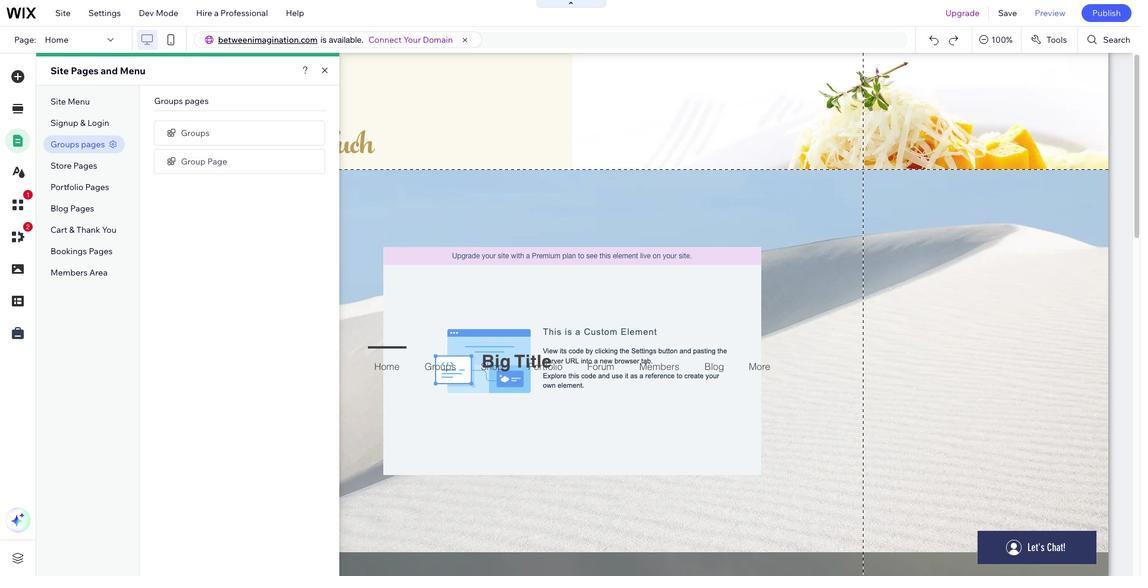 Task type: describe. For each thing, give the bounding box(es) containing it.
1 vertical spatial groups pages
[[51, 139, 105, 150]]

preview
[[1036, 8, 1066, 18]]

site pages and menu
[[51, 65, 146, 77]]

blog
[[51, 203, 68, 214]]

100% button
[[973, 27, 1022, 53]]

2 vertical spatial groups
[[51, 139, 79, 150]]

signup & login
[[51, 118, 109, 128]]

is available. connect your domain
[[321, 34, 453, 45]]

cart
[[51, 225, 67, 236]]

thank
[[76, 225, 100, 236]]

professional
[[221, 8, 268, 18]]

tools button
[[1022, 27, 1079, 53]]

2
[[26, 224, 30, 231]]

dev
[[139, 8, 154, 18]]

site for site
[[55, 8, 71, 18]]

1 vertical spatial groups
[[181, 128, 210, 138]]

preview button
[[1027, 0, 1075, 26]]

pages for portfolio
[[85, 182, 109, 193]]

2 button
[[5, 222, 33, 250]]

0 vertical spatial menu
[[120, 65, 146, 77]]

betweenimagination.com
[[218, 34, 318, 45]]

help
[[286, 8, 304, 18]]

1 vertical spatial menu
[[68, 96, 90, 107]]

you
[[102, 225, 117, 236]]

& for cart
[[69, 225, 75, 236]]

dev mode
[[139, 8, 178, 18]]

store pages
[[51, 161, 97, 171]]

a
[[214, 8, 219, 18]]

save button
[[990, 0, 1027, 26]]

pages for store
[[74, 161, 97, 171]]

1 horizontal spatial pages
[[185, 96, 209, 106]]

login
[[88, 118, 109, 128]]

members
[[51, 268, 88, 278]]



Task type: vqa. For each thing, say whether or not it's contained in the screenshot.
Box Slideshows
no



Task type: locate. For each thing, give the bounding box(es) containing it.
& for signup
[[80, 118, 86, 128]]

tools
[[1047, 34, 1068, 45]]

groups
[[154, 96, 183, 106], [181, 128, 210, 138], [51, 139, 79, 150]]

site
[[55, 8, 71, 18], [51, 65, 69, 77], [51, 96, 66, 107]]

pages for site
[[71, 65, 99, 77]]

and
[[101, 65, 118, 77]]

1
[[26, 192, 30, 199]]

members area
[[51, 268, 108, 278]]

menu up signup & login
[[68, 96, 90, 107]]

hire
[[196, 8, 212, 18]]

pages up "cart & thank you"
[[70, 203, 94, 214]]

page
[[208, 156, 227, 167]]

site down home
[[51, 65, 69, 77]]

available.
[[329, 35, 364, 45]]

pages left "and"
[[71, 65, 99, 77]]

pages for bookings
[[89, 246, 113, 257]]

1 horizontal spatial groups pages
[[154, 96, 209, 106]]

groups pages
[[154, 96, 209, 106], [51, 139, 105, 150]]

is
[[321, 35, 327, 45]]

100%
[[992, 34, 1013, 45]]

0 vertical spatial groups
[[154, 96, 183, 106]]

0 vertical spatial site
[[55, 8, 71, 18]]

publish button
[[1082, 4, 1132, 22]]

1 vertical spatial &
[[69, 225, 75, 236]]

1 vertical spatial site
[[51, 65, 69, 77]]

blog pages
[[51, 203, 94, 214]]

cart & thank you
[[51, 225, 117, 236]]

save
[[999, 8, 1018, 18]]

0 vertical spatial groups pages
[[154, 96, 209, 106]]

pages up area
[[89, 246, 113, 257]]

1 vertical spatial pages
[[81, 139, 105, 150]]

0 horizontal spatial &
[[69, 225, 75, 236]]

0 horizontal spatial pages
[[81, 139, 105, 150]]

signup
[[51, 118, 78, 128]]

settings
[[89, 8, 121, 18]]

bookings
[[51, 246, 87, 257]]

store
[[51, 161, 72, 171]]

1 button
[[5, 190, 33, 218]]

search
[[1104, 34, 1131, 45]]

pages for blog
[[70, 203, 94, 214]]

site menu
[[51, 96, 90, 107]]

mode
[[156, 8, 178, 18]]

menu right "and"
[[120, 65, 146, 77]]

upgrade
[[946, 8, 980, 18]]

pages
[[71, 65, 99, 77], [74, 161, 97, 171], [85, 182, 109, 193], [70, 203, 94, 214], [89, 246, 113, 257]]

& left login
[[80, 118, 86, 128]]

pages right portfolio at top
[[85, 182, 109, 193]]

0 vertical spatial &
[[80, 118, 86, 128]]

& right "cart"
[[69, 225, 75, 236]]

portfolio
[[51, 182, 84, 193]]

bookings pages
[[51, 246, 113, 257]]

site up home
[[55, 8, 71, 18]]

&
[[80, 118, 86, 128], [69, 225, 75, 236]]

group page
[[181, 156, 227, 167]]

2 vertical spatial site
[[51, 96, 66, 107]]

0 vertical spatial pages
[[185, 96, 209, 106]]

0 horizontal spatial menu
[[68, 96, 90, 107]]

group
[[181, 156, 206, 167]]

domain
[[423, 34, 453, 45]]

menu
[[120, 65, 146, 77], [68, 96, 90, 107]]

pages
[[185, 96, 209, 106], [81, 139, 105, 150]]

site for site menu
[[51, 96, 66, 107]]

1 horizontal spatial &
[[80, 118, 86, 128]]

pages up portfolio pages
[[74, 161, 97, 171]]

1 horizontal spatial menu
[[120, 65, 146, 77]]

hire a professional
[[196, 8, 268, 18]]

your
[[404, 34, 421, 45]]

area
[[90, 268, 108, 278]]

publish
[[1093, 8, 1122, 18]]

0 horizontal spatial groups pages
[[51, 139, 105, 150]]

search button
[[1079, 27, 1142, 53]]

home
[[45, 34, 69, 45]]

site for site pages and menu
[[51, 65, 69, 77]]

connect
[[369, 34, 402, 45]]

site up signup
[[51, 96, 66, 107]]

portfolio pages
[[51, 182, 109, 193]]



